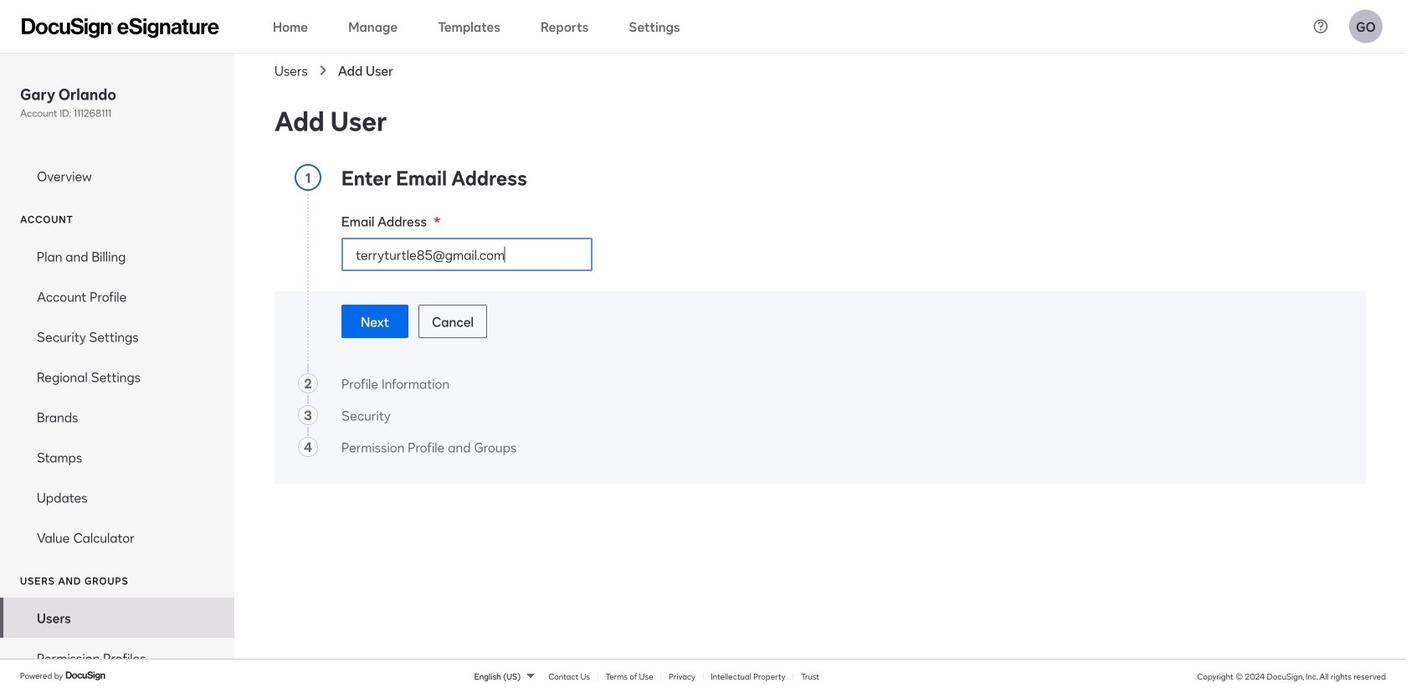 Task type: locate. For each thing, give the bounding box(es) containing it.
docusign image
[[65, 669, 107, 683]]

None text field
[[342, 239, 592, 270]]

users and groups element
[[0, 598, 234, 693]]



Task type: vqa. For each thing, say whether or not it's contained in the screenshot.
Users And Groups element
yes



Task type: describe. For each thing, give the bounding box(es) containing it.
docusign admin image
[[22, 18, 219, 38]]

account element
[[0, 236, 234, 558]]



